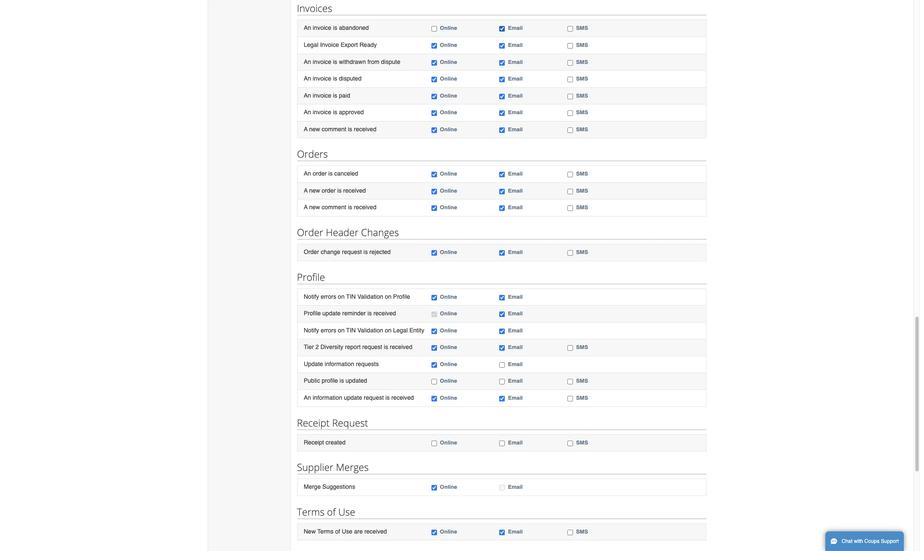 Task type: locate. For each thing, give the bounding box(es) containing it.
profile
[[297, 270, 325, 284], [393, 293, 410, 300], [304, 310, 321, 317]]

errors for notify errors on tin validation on legal entity
[[321, 327, 337, 334]]

2 an from the top
[[304, 58, 311, 65]]

0 horizontal spatial legal
[[304, 41, 319, 48]]

1 vertical spatial comment
[[322, 204, 346, 211]]

2 vertical spatial profile
[[304, 310, 321, 317]]

receipt left created
[[304, 439, 324, 446]]

1 vertical spatial a new comment is received
[[304, 204, 377, 211]]

14 email from the top
[[508, 328, 523, 334]]

12 email from the top
[[508, 294, 523, 300]]

an information update request is received
[[304, 395, 414, 401]]

email
[[508, 25, 523, 31], [508, 42, 523, 48], [508, 59, 523, 65], [508, 76, 523, 82], [508, 92, 523, 99], [508, 109, 523, 116], [508, 126, 523, 133], [508, 171, 523, 177], [508, 188, 523, 194], [508, 205, 523, 211], [508, 249, 523, 256], [508, 294, 523, 300], [508, 311, 523, 317], [508, 328, 523, 334], [508, 344, 523, 351], [508, 361, 523, 368], [508, 378, 523, 385], [508, 395, 523, 401], [508, 440, 523, 446], [508, 484, 523, 491], [508, 529, 523, 535]]

an down invoices on the left top of the page
[[304, 24, 311, 31]]

profile up entity
[[393, 293, 410, 300]]

invoice down the an invoice is disputed
[[313, 92, 332, 99]]

order
[[297, 226, 324, 239], [304, 249, 319, 256]]

validation for legal
[[358, 327, 383, 334]]

notify errors on tin validation on profile
[[304, 293, 410, 300]]

invoice down invoice
[[313, 58, 332, 65]]

an down public
[[304, 395, 311, 401]]

11 email from the top
[[508, 249, 523, 256]]

2 new from the top
[[309, 187, 320, 194]]

0 vertical spatial profile
[[297, 270, 325, 284]]

request
[[342, 249, 362, 256], [363, 344, 382, 351], [364, 395, 384, 401]]

legal invoice export ready
[[304, 41, 377, 48]]

tin down the profile update reminder is received
[[346, 327, 356, 334]]

a down an order is canceled
[[304, 187, 308, 194]]

0 vertical spatial legal
[[304, 41, 319, 48]]

7 online from the top
[[440, 126, 457, 133]]

profile up tier
[[304, 310, 321, 317]]

terms up new
[[297, 505, 325, 519]]

0 vertical spatial use
[[339, 505, 356, 519]]

errors up diversity
[[321, 327, 337, 334]]

supplier merges
[[297, 461, 369, 474]]

0 vertical spatial errors
[[321, 293, 337, 300]]

5 email from the top
[[508, 92, 523, 99]]

updated
[[346, 378, 367, 385]]

comment down a new order is received
[[322, 204, 346, 211]]

1 an from the top
[[304, 24, 311, 31]]

order
[[313, 170, 327, 177], [322, 187, 336, 194]]

0 vertical spatial notify
[[304, 293, 319, 300]]

1 vertical spatial new
[[309, 187, 320, 194]]

4 email from the top
[[508, 76, 523, 82]]

5 sms from the top
[[576, 92, 588, 99]]

20 online from the top
[[440, 484, 457, 491]]

2 vertical spatial a
[[304, 204, 308, 211]]

4 sms from the top
[[576, 76, 588, 82]]

an down the an invoice is disputed
[[304, 92, 311, 99]]

2 invoice from the top
[[313, 58, 332, 65]]

comment
[[322, 126, 346, 133], [322, 204, 346, 211]]

0 vertical spatial order
[[297, 226, 324, 239]]

request down updated on the left
[[364, 395, 384, 401]]

1 vertical spatial legal
[[393, 327, 408, 334]]

orders
[[297, 147, 328, 161]]

an invoice is withdrawn from dispute
[[304, 58, 401, 65]]

0 vertical spatial update
[[323, 310, 341, 317]]

16 online from the top
[[440, 361, 457, 368]]

of left are
[[335, 528, 340, 535]]

19 online from the top
[[440, 440, 457, 446]]

4 invoice from the top
[[313, 92, 332, 99]]

1 vertical spatial errors
[[321, 327, 337, 334]]

0 vertical spatial receipt
[[297, 416, 330, 430]]

of
[[327, 505, 336, 519], [335, 528, 340, 535]]

notify up the profile update reminder is received
[[304, 293, 319, 300]]

is
[[333, 24, 338, 31], [333, 58, 338, 65], [333, 75, 338, 82], [333, 92, 338, 99], [333, 109, 338, 116], [348, 126, 352, 133], [329, 170, 333, 177], [338, 187, 342, 194], [348, 204, 352, 211], [364, 249, 368, 256], [368, 310, 372, 317], [384, 344, 388, 351], [340, 378, 344, 385], [386, 395, 390, 401]]

notify for notify errors on tin validation on legal entity
[[304, 327, 319, 334]]

3 online from the top
[[440, 59, 457, 65]]

invoice
[[320, 41, 339, 48]]

0 vertical spatial new
[[309, 126, 320, 133]]

chat with coupa support button
[[826, 532, 905, 552]]

0 vertical spatial order
[[313, 170, 327, 177]]

0 vertical spatial tin
[[346, 293, 356, 300]]

request down order header changes
[[342, 249, 362, 256]]

1 invoice from the top
[[313, 24, 332, 31]]

0 vertical spatial comment
[[322, 126, 346, 133]]

disputed
[[339, 75, 362, 82]]

2 vertical spatial new
[[309, 204, 320, 211]]

tier
[[304, 344, 314, 351]]

profile
[[322, 378, 338, 385]]

change
[[321, 249, 341, 256]]

None checkbox
[[432, 26, 437, 32], [432, 43, 437, 49], [568, 43, 573, 49], [432, 60, 437, 65], [500, 60, 505, 65], [568, 60, 573, 65], [432, 77, 437, 82], [568, 77, 573, 82], [432, 94, 437, 99], [568, 94, 573, 99], [500, 127, 505, 133], [568, 127, 573, 133], [500, 172, 505, 178], [568, 172, 573, 178], [500, 206, 505, 211], [568, 206, 573, 211], [432, 250, 437, 256], [432, 295, 437, 301], [500, 295, 505, 301], [432, 312, 437, 317], [500, 312, 505, 317], [432, 329, 437, 334], [500, 329, 505, 334], [432, 346, 437, 351], [500, 346, 505, 351], [432, 363, 437, 368], [500, 363, 505, 368], [568, 379, 573, 385], [568, 396, 573, 402], [432, 441, 437, 446], [500, 441, 505, 446], [568, 441, 573, 446], [432, 486, 437, 491], [500, 486, 505, 491], [500, 530, 505, 536], [432, 26, 437, 32], [432, 43, 437, 49], [568, 43, 573, 49], [432, 60, 437, 65], [500, 60, 505, 65], [568, 60, 573, 65], [432, 77, 437, 82], [568, 77, 573, 82], [432, 94, 437, 99], [568, 94, 573, 99], [500, 127, 505, 133], [568, 127, 573, 133], [500, 172, 505, 178], [568, 172, 573, 178], [500, 206, 505, 211], [568, 206, 573, 211], [432, 250, 437, 256], [432, 295, 437, 301], [500, 295, 505, 301], [432, 312, 437, 317], [500, 312, 505, 317], [432, 329, 437, 334], [500, 329, 505, 334], [432, 346, 437, 351], [500, 346, 505, 351], [432, 363, 437, 368], [500, 363, 505, 368], [568, 379, 573, 385], [568, 396, 573, 402], [432, 441, 437, 446], [500, 441, 505, 446], [568, 441, 573, 446], [432, 486, 437, 491], [500, 486, 505, 491], [500, 530, 505, 536]]

support
[[882, 539, 900, 545]]

2 validation from the top
[[358, 327, 383, 334]]

1 errors from the top
[[321, 293, 337, 300]]

1 vertical spatial validation
[[358, 327, 383, 334]]

0 vertical spatial information
[[325, 361, 354, 368]]

receipt
[[297, 416, 330, 430], [304, 439, 324, 446]]

a new comment is received
[[304, 126, 377, 133], [304, 204, 377, 211]]

information up public profile is updated
[[325, 361, 354, 368]]

order header changes
[[297, 226, 399, 239]]

1 vertical spatial order
[[304, 249, 319, 256]]

invoice for abandoned
[[313, 24, 332, 31]]

tin up the profile update reminder is received
[[346, 293, 356, 300]]

information down profile
[[313, 395, 343, 401]]

2 sms from the top
[[576, 42, 588, 48]]

2 errors from the top
[[321, 327, 337, 334]]

new up orders
[[309, 126, 320, 133]]

5 invoice from the top
[[313, 109, 332, 116]]

1 tin from the top
[[346, 293, 356, 300]]

update
[[323, 310, 341, 317], [344, 395, 362, 401]]

1 vertical spatial information
[[313, 395, 343, 401]]

errors
[[321, 293, 337, 300], [321, 327, 337, 334]]

11 online from the top
[[440, 249, 457, 256]]

invoice up invoice
[[313, 24, 332, 31]]

a up orders
[[304, 126, 308, 133]]

legal
[[304, 41, 319, 48], [393, 327, 408, 334]]

notify for notify errors on tin validation on profile
[[304, 293, 319, 300]]

3 an from the top
[[304, 75, 311, 82]]

update down updated on the left
[[344, 395, 362, 401]]

0 vertical spatial a new comment is received
[[304, 126, 377, 133]]

an up an invoice is paid
[[304, 75, 311, 82]]

tin
[[346, 293, 356, 300], [346, 327, 356, 334]]

update left reminder
[[323, 310, 341, 317]]

new
[[309, 126, 320, 133], [309, 187, 320, 194], [309, 204, 320, 211]]

validation
[[358, 293, 383, 300], [358, 327, 383, 334]]

an down orders
[[304, 170, 311, 177]]

entity
[[410, 327, 425, 334]]

2
[[316, 344, 319, 351]]

use
[[339, 505, 356, 519], [342, 528, 353, 535]]

an up the an invoice is disputed
[[304, 58, 311, 65]]

information for an
[[313, 395, 343, 401]]

invoice down an invoice is paid
[[313, 109, 332, 116]]

1 notify from the top
[[304, 293, 319, 300]]

1 vertical spatial tin
[[346, 327, 356, 334]]

order change request is rejected
[[304, 249, 391, 256]]

1 validation from the top
[[358, 293, 383, 300]]

1 a new comment is received from the top
[[304, 126, 377, 133]]

15 sms from the top
[[576, 440, 588, 446]]

3 invoice from the top
[[313, 75, 332, 82]]

diversity
[[321, 344, 344, 351]]

order up change
[[297, 226, 324, 239]]

0 vertical spatial validation
[[358, 293, 383, 300]]

online
[[440, 25, 457, 31], [440, 42, 457, 48], [440, 59, 457, 65], [440, 76, 457, 82], [440, 92, 457, 99], [440, 109, 457, 116], [440, 126, 457, 133], [440, 171, 457, 177], [440, 188, 457, 194], [440, 205, 457, 211], [440, 249, 457, 256], [440, 294, 457, 300], [440, 311, 457, 317], [440, 328, 457, 334], [440, 344, 457, 351], [440, 361, 457, 368], [440, 378, 457, 385], [440, 395, 457, 401], [440, 440, 457, 446], [440, 484, 457, 491], [440, 529, 457, 535]]

information for update
[[325, 361, 354, 368]]

an down an invoice is paid
[[304, 109, 311, 116]]

1 horizontal spatial update
[[344, 395, 362, 401]]

1 vertical spatial a
[[304, 187, 308, 194]]

on
[[338, 293, 345, 300], [385, 293, 392, 300], [338, 327, 345, 334], [385, 327, 392, 334]]

0 vertical spatial a
[[304, 126, 308, 133]]

on down the profile update reminder is received
[[338, 327, 345, 334]]

1 vertical spatial profile
[[393, 293, 410, 300]]

a new order is received
[[304, 187, 366, 194]]

16 sms from the top
[[576, 529, 588, 535]]

invoice
[[313, 24, 332, 31], [313, 58, 332, 65], [313, 75, 332, 82], [313, 92, 332, 99], [313, 109, 332, 116]]

merges
[[336, 461, 369, 474]]

invoices
[[297, 1, 333, 15]]

order down orders
[[313, 170, 327, 177]]

an
[[304, 24, 311, 31], [304, 58, 311, 65], [304, 75, 311, 82], [304, 92, 311, 99], [304, 109, 311, 116], [304, 170, 311, 177], [304, 395, 311, 401]]

a down a new order is received
[[304, 204, 308, 211]]

2 notify from the top
[[304, 327, 319, 334]]

9 sms from the top
[[576, 188, 588, 194]]

of up the new terms of use are received
[[327, 505, 336, 519]]

10 email from the top
[[508, 205, 523, 211]]

an for an invoice is approved
[[304, 109, 311, 116]]

an for an information update request is received
[[304, 395, 311, 401]]

merge
[[304, 484, 321, 491]]

request up the requests
[[363, 344, 382, 351]]

terms right new
[[318, 528, 334, 535]]

0 horizontal spatial update
[[323, 310, 341, 317]]

comment down an invoice is approved
[[322, 126, 346, 133]]

use up the new terms of use are received
[[339, 505, 356, 519]]

new down an order is canceled
[[309, 187, 320, 194]]

1 vertical spatial request
[[363, 344, 382, 351]]

validation up tier 2 diversity report request is received
[[358, 327, 383, 334]]

1 vertical spatial notify
[[304, 327, 319, 334]]

10 online from the top
[[440, 205, 457, 211]]

use left are
[[342, 528, 353, 535]]

public
[[304, 378, 320, 385]]

header
[[326, 226, 359, 239]]

6 an from the top
[[304, 170, 311, 177]]

2 comment from the top
[[322, 204, 346, 211]]

order down an order is canceled
[[322, 187, 336, 194]]

1 vertical spatial of
[[335, 528, 340, 535]]

notify
[[304, 293, 319, 300], [304, 327, 319, 334]]

are
[[354, 528, 363, 535]]

2 a from the top
[[304, 187, 308, 194]]

approved
[[339, 109, 364, 116]]

None checkbox
[[500, 26, 505, 32], [568, 26, 573, 32], [500, 43, 505, 49], [500, 77, 505, 82], [500, 94, 505, 99], [432, 111, 437, 116], [500, 111, 505, 116], [568, 111, 573, 116], [432, 127, 437, 133], [432, 172, 437, 178], [432, 189, 437, 194], [500, 189, 505, 194], [568, 189, 573, 194], [432, 206, 437, 211], [500, 250, 505, 256], [568, 250, 573, 256], [568, 346, 573, 351], [432, 379, 437, 385], [500, 379, 505, 385], [432, 396, 437, 402], [500, 396, 505, 402], [432, 530, 437, 536], [568, 530, 573, 536], [500, 26, 505, 32], [568, 26, 573, 32], [500, 43, 505, 49], [500, 77, 505, 82], [500, 94, 505, 99], [432, 111, 437, 116], [500, 111, 505, 116], [568, 111, 573, 116], [432, 127, 437, 133], [432, 172, 437, 178], [432, 189, 437, 194], [500, 189, 505, 194], [568, 189, 573, 194], [432, 206, 437, 211], [500, 250, 505, 256], [568, 250, 573, 256], [568, 346, 573, 351], [432, 379, 437, 385], [500, 379, 505, 385], [432, 396, 437, 402], [500, 396, 505, 402], [432, 530, 437, 536], [568, 530, 573, 536]]

receipt for receipt request
[[297, 416, 330, 430]]

2 vertical spatial request
[[364, 395, 384, 401]]

errors up the profile update reminder is received
[[321, 293, 337, 300]]

a
[[304, 126, 308, 133], [304, 187, 308, 194], [304, 204, 308, 211]]

information
[[325, 361, 354, 368], [313, 395, 343, 401]]

receipt created
[[304, 439, 346, 446]]

18 email from the top
[[508, 395, 523, 401]]

an invoice is abandoned
[[304, 24, 369, 31]]

a new comment is received down an invoice is approved
[[304, 126, 377, 133]]

1 a from the top
[[304, 126, 308, 133]]

new down a new order is received
[[309, 204, 320, 211]]

10 sms from the top
[[576, 205, 588, 211]]

2 email from the top
[[508, 42, 523, 48]]

sms
[[576, 25, 588, 31], [576, 42, 588, 48], [576, 59, 588, 65], [576, 76, 588, 82], [576, 92, 588, 99], [576, 109, 588, 116], [576, 126, 588, 133], [576, 171, 588, 177], [576, 188, 588, 194], [576, 205, 588, 211], [576, 249, 588, 256], [576, 344, 588, 351], [576, 378, 588, 385], [576, 395, 588, 401], [576, 440, 588, 446], [576, 529, 588, 535]]

a new comment is received down a new order is received
[[304, 204, 377, 211]]

15 email from the top
[[508, 344, 523, 351]]

legal left invoice
[[304, 41, 319, 48]]

6 sms from the top
[[576, 109, 588, 116]]

received
[[354, 126, 377, 133], [343, 187, 366, 194], [354, 204, 377, 211], [374, 310, 396, 317], [390, 344, 413, 351], [392, 395, 414, 401], [365, 528, 387, 535]]

terms
[[297, 505, 325, 519], [318, 528, 334, 535]]

profile down change
[[297, 270, 325, 284]]

request
[[332, 416, 368, 430]]

receipt up the receipt created at left bottom
[[297, 416, 330, 430]]

legal left entity
[[393, 327, 408, 334]]

terms of use
[[297, 505, 356, 519]]

invoice for paid
[[313, 92, 332, 99]]

1 vertical spatial receipt
[[304, 439, 324, 446]]

invoice up an invoice is paid
[[313, 75, 332, 82]]

order left change
[[304, 249, 319, 256]]

1 horizontal spatial legal
[[393, 327, 408, 334]]

2 tin from the top
[[346, 327, 356, 334]]

4 an from the top
[[304, 92, 311, 99]]

validation up reminder
[[358, 293, 383, 300]]

7 an from the top
[[304, 395, 311, 401]]

notify up tier
[[304, 327, 319, 334]]

16 email from the top
[[508, 361, 523, 368]]

an for an invoice is paid
[[304, 92, 311, 99]]

5 an from the top
[[304, 109, 311, 116]]

invoice for approved
[[313, 109, 332, 116]]



Task type: describe. For each thing, give the bounding box(es) containing it.
tier 2 diversity report request is received
[[304, 344, 413, 351]]

an order is canceled
[[304, 170, 358, 177]]

receipt for receipt created
[[304, 439, 324, 446]]

8 email from the top
[[508, 171, 523, 177]]

8 sms from the top
[[576, 171, 588, 177]]

1 vertical spatial update
[[344, 395, 362, 401]]

paid
[[339, 92, 350, 99]]

1 vertical spatial order
[[322, 187, 336, 194]]

7 email from the top
[[508, 126, 523, 133]]

export
[[341, 41, 358, 48]]

receipt request
[[297, 416, 368, 430]]

dispute
[[381, 58, 401, 65]]

an for an invoice is withdrawn from dispute
[[304, 58, 311, 65]]

reminder
[[343, 310, 366, 317]]

13 email from the top
[[508, 311, 523, 317]]

9 online from the top
[[440, 188, 457, 194]]

6 online from the top
[[440, 109, 457, 116]]

supplier
[[297, 461, 334, 474]]

requests
[[356, 361, 379, 368]]

on left entity
[[385, 327, 392, 334]]

with
[[855, 539, 864, 545]]

17 email from the top
[[508, 378, 523, 385]]

8 online from the top
[[440, 171, 457, 177]]

changes
[[361, 226, 399, 239]]

report
[[345, 344, 361, 351]]

18 online from the top
[[440, 395, 457, 401]]

7 sms from the top
[[576, 126, 588, 133]]

12 online from the top
[[440, 294, 457, 300]]

15 online from the top
[[440, 344, 457, 351]]

an for an invoice is abandoned
[[304, 24, 311, 31]]

14 sms from the top
[[576, 395, 588, 401]]

0 vertical spatial request
[[342, 249, 362, 256]]

withdrawn
[[339, 58, 366, 65]]

invoice for withdrawn
[[313, 58, 332, 65]]

1 online from the top
[[440, 25, 457, 31]]

abandoned
[[339, 24, 369, 31]]

0 vertical spatial terms
[[297, 505, 325, 519]]

13 sms from the top
[[576, 378, 588, 385]]

tin for profile
[[346, 293, 356, 300]]

order for order header changes
[[297, 226, 324, 239]]

an invoice is paid
[[304, 92, 350, 99]]

3 sms from the top
[[576, 59, 588, 65]]

1 vertical spatial terms
[[318, 528, 334, 535]]

an invoice is approved
[[304, 109, 364, 116]]

on up the profile update reminder is received
[[338, 293, 345, 300]]

1 vertical spatial use
[[342, 528, 353, 535]]

20 email from the top
[[508, 484, 523, 491]]

update information requests
[[304, 361, 379, 368]]

0 vertical spatial of
[[327, 505, 336, 519]]

on up notify errors on tin validation on legal entity on the left of the page
[[385, 293, 392, 300]]

update
[[304, 361, 323, 368]]

1 comment from the top
[[322, 126, 346, 133]]

5 online from the top
[[440, 92, 457, 99]]

14 online from the top
[[440, 328, 457, 334]]

invoice for disputed
[[313, 75, 332, 82]]

13 online from the top
[[440, 311, 457, 317]]

created
[[326, 439, 346, 446]]

chat with coupa support
[[842, 539, 900, 545]]

chat
[[842, 539, 853, 545]]

notify errors on tin validation on legal entity
[[304, 327, 425, 334]]

rejected
[[370, 249, 391, 256]]

21 email from the top
[[508, 529, 523, 535]]

profile for profile
[[297, 270, 325, 284]]

validation for profile
[[358, 293, 383, 300]]

12 sms from the top
[[576, 344, 588, 351]]

canceled
[[335, 170, 358, 177]]

3 new from the top
[[309, 204, 320, 211]]

1 new from the top
[[309, 126, 320, 133]]

tin for legal
[[346, 327, 356, 334]]

from
[[368, 58, 380, 65]]

3 a from the top
[[304, 204, 308, 211]]

new terms of use are received
[[304, 528, 387, 535]]

21 online from the top
[[440, 529, 457, 535]]

1 sms from the top
[[576, 25, 588, 31]]

19 email from the top
[[508, 440, 523, 446]]

2 a new comment is received from the top
[[304, 204, 377, 211]]

11 sms from the top
[[576, 249, 588, 256]]

2 online from the top
[[440, 42, 457, 48]]

profile update reminder is received
[[304, 310, 396, 317]]

an for an invoice is disputed
[[304, 75, 311, 82]]

coupa
[[865, 539, 880, 545]]

4 online from the top
[[440, 76, 457, 82]]

an for an order is canceled
[[304, 170, 311, 177]]

suggestions
[[323, 484, 355, 491]]

an invoice is disputed
[[304, 75, 362, 82]]

6 email from the top
[[508, 109, 523, 116]]

order for order change request is rejected
[[304, 249, 319, 256]]

profile for profile update reminder is received
[[304, 310, 321, 317]]

17 online from the top
[[440, 378, 457, 385]]

new
[[304, 528, 316, 535]]

ready
[[360, 41, 377, 48]]

9 email from the top
[[508, 188, 523, 194]]

public profile is updated
[[304, 378, 367, 385]]

errors for notify errors on tin validation on profile
[[321, 293, 337, 300]]

merge suggestions
[[304, 484, 355, 491]]

1 email from the top
[[508, 25, 523, 31]]

3 email from the top
[[508, 59, 523, 65]]



Task type: vqa. For each thing, say whether or not it's contained in the screenshot.
the Receipt associated with Receipt created
yes



